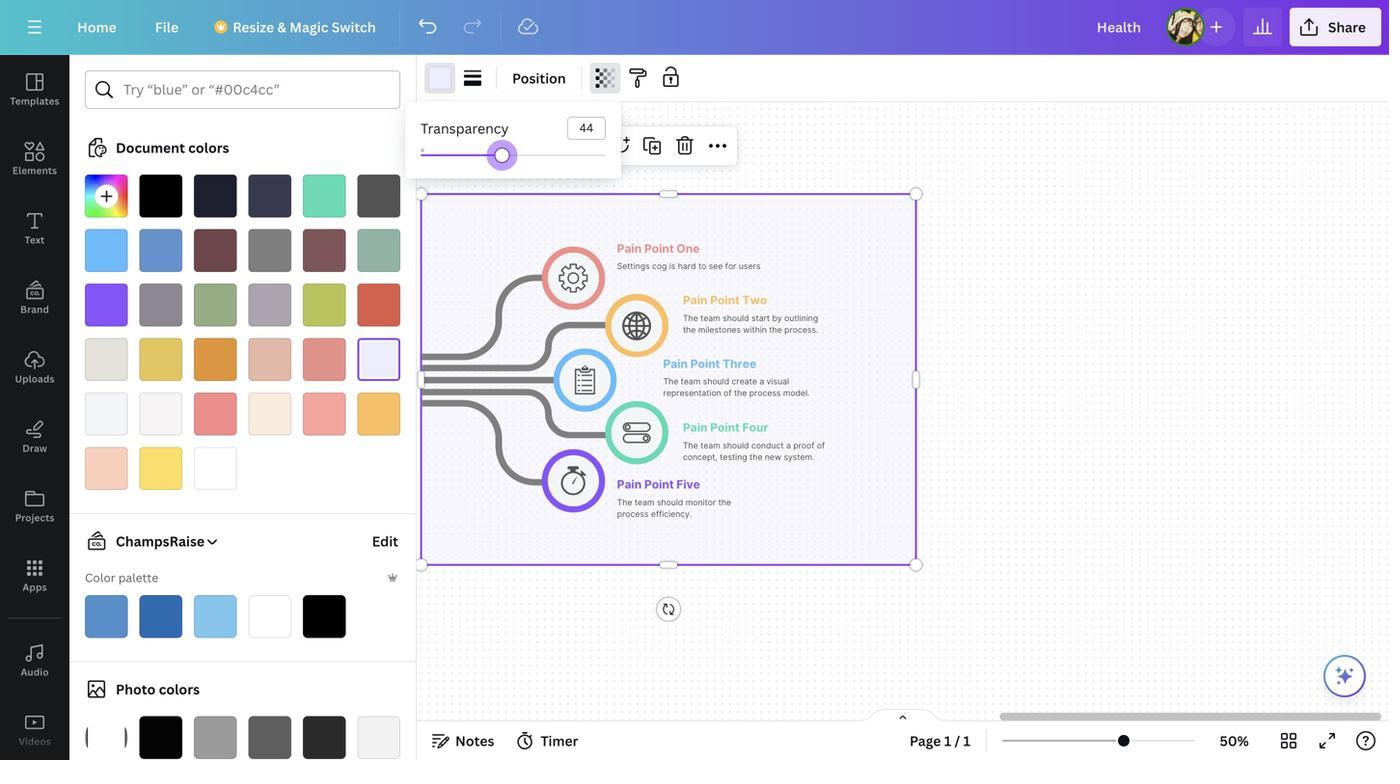Task type: vqa. For each thing, say whether or not it's contained in the screenshot.
Team Retro Professional Docs Banner in Salmon Tan Warm Classic Style "image"
no



Task type: describe. For each thing, give the bounding box(es) containing it.
videos
[[19, 736, 51, 749]]

the for of
[[683, 441, 699, 451]]

#84545a image
[[303, 229, 346, 272]]

#9b9b9b image
[[194, 717, 237, 760]]

colors for photo colors
[[159, 680, 200, 699]]

pain point two
[[683, 294, 768, 307]]

pain for pain point three
[[664, 357, 688, 371]]

draw button
[[0, 403, 69, 472]]

colors for document colors
[[188, 139, 229, 157]]

four
[[743, 421, 769, 435]]

position button
[[505, 63, 574, 94]]

position
[[513, 69, 566, 87]]

the team should conduct a proof of concept, testing the new system.
[[683, 441, 828, 462]]

#ffbd59 image
[[358, 393, 401, 436]]

proof
[[794, 441, 815, 451]]

videos button
[[0, 696, 69, 761]]

a for visual
[[760, 377, 765, 387]]

the down 'by'
[[770, 325, 783, 335]]

#ffcdba image
[[85, 447, 128, 490]]

of inside the team should create a visual representation of the process model.
[[724, 388, 732, 398]]

Design title text field
[[1082, 8, 1159, 46]]

resize & magic switch button
[[202, 8, 392, 46]]

#5e5e5e image
[[249, 717, 292, 760]]

document
[[116, 139, 185, 157]]

the team should monitor the process efficiency.
[[617, 498, 734, 519]]

notes button
[[425, 726, 502, 757]]

#55bdff image
[[85, 229, 128, 272]]

transparency
[[421, 119, 509, 138]]

#75c6ef image
[[194, 596, 237, 639]]

cog
[[652, 262, 667, 271]]

#ffde59 image
[[139, 447, 182, 490]]

color
[[85, 570, 116, 586]]

#e7922c image
[[194, 338, 237, 381]]

#545454 image
[[358, 175, 401, 218]]

50% button
[[1204, 726, 1266, 757]]

2 vertical spatial icon image
[[623, 423, 651, 443]]

should for the
[[723, 313, 750, 323]]

monitor
[[686, 498, 716, 507]]

hard
[[678, 262, 696, 271]]

switch
[[332, 18, 376, 36]]

efficiency.
[[651, 509, 692, 519]]

users
[[739, 262, 761, 271]]

one
[[677, 242, 700, 255]]

1 1 from the left
[[945, 732, 952, 750]]

0 vertical spatial icon image
[[559, 264, 588, 293]]

resize
[[233, 18, 274, 36]]

team for the
[[701, 313, 721, 323]]

#724449 image
[[194, 229, 237, 272]]

show pages image
[[857, 708, 950, 724]]

#5e5e5e image
[[249, 717, 292, 760]]

palette
[[118, 570, 158, 586]]

the left milestones
[[683, 325, 696, 335]]

templates
[[10, 95, 59, 108]]

team for efficiency.
[[635, 498, 655, 507]]

#e6c451 image
[[139, 338, 182, 381]]

timer button
[[510, 726, 586, 757]]

text button
[[0, 194, 69, 264]]

page
[[910, 732, 942, 750]]

for
[[726, 262, 737, 271]]

Transparency text field
[[569, 118, 605, 139]]

should for representation
[[703, 377, 730, 387]]

photo colors
[[116, 680, 200, 699]]

#fbebdc image
[[249, 393, 292, 436]]

visual
[[767, 377, 790, 387]]

document colors
[[116, 139, 229, 157]]

champsraise button
[[77, 530, 220, 553]]

start
[[752, 313, 770, 323]]

#f88989 image
[[194, 393, 237, 436]]

notes
[[456, 732, 495, 750]]

#e05a47 image
[[358, 284, 401, 327]]

edit button
[[370, 522, 401, 561]]

audio button
[[0, 626, 69, 696]]

two
[[743, 294, 768, 307]]

&
[[277, 18, 286, 36]]

#39dbb2 image
[[303, 175, 346, 218]]

#040404 image
[[139, 717, 182, 760]]

system.
[[784, 452, 815, 462]]

of inside the team should conduct a proof of concept, testing the new system.
[[817, 441, 825, 451]]

#2b2b2b image
[[303, 717, 346, 760]]

elements
[[12, 164, 57, 177]]

photo
[[116, 680, 156, 699]]

pain point five
[[617, 478, 701, 492]]

1 vertical spatial #eeedff image
[[358, 338, 401, 381]]

#ffffff image
[[249, 596, 292, 639]]

1 vertical spatial icon image
[[575, 366, 596, 395]]

model.
[[784, 388, 810, 398]]

testing
[[720, 452, 748, 462]]

champsraise
[[116, 532, 205, 551]]

concept,
[[683, 452, 718, 462]]

home link
[[62, 8, 132, 46]]

#383950 image
[[249, 175, 292, 218]]

audio
[[21, 666, 49, 679]]

draw
[[22, 442, 47, 455]]

#040404 image
[[139, 717, 182, 760]]

edit
[[372, 532, 399, 551]]

pain point one
[[617, 242, 700, 255]]

0 vertical spatial #eeedff image
[[429, 67, 452, 90]]

the for efficiency.
[[617, 498, 633, 507]]

side panel tab list
[[0, 55, 69, 761]]

to
[[699, 262, 707, 271]]

50%
[[1220, 732, 1250, 750]]

projects button
[[0, 472, 69, 542]]

representation
[[664, 388, 722, 398]]

#ffa199 image
[[303, 393, 346, 436]]

pain for pain point five
[[617, 478, 642, 492]]

point for three
[[691, 357, 720, 371]]

process inside the team should monitor the process efficiency.
[[617, 509, 649, 519]]

#8f8792 image
[[139, 284, 182, 327]]

should for of
[[723, 441, 750, 451]]



Task type: locate. For each thing, give the bounding box(es) containing it.
should inside the team should create a visual representation of the process model.
[[703, 377, 730, 387]]

#ffcdba image
[[85, 447, 128, 490]]

the inside the team should create a visual representation of the process model.
[[664, 377, 679, 387]]

team for of
[[701, 441, 721, 451]]

process.
[[785, 325, 819, 335]]

1 horizontal spatial process
[[750, 388, 781, 398]]

point for two
[[711, 294, 740, 307]]

0 horizontal spatial #eeedff image
[[358, 338, 401, 381]]

#e8b7a5 image
[[249, 338, 292, 381]]

1 vertical spatial a
[[787, 441, 791, 451]]

#eeedff image down #e05a47 image
[[358, 338, 401, 381]]

1 vertical spatial colors
[[159, 680, 200, 699]]

a left "visual"
[[760, 377, 765, 387]]

create
[[732, 377, 758, 387]]

five
[[677, 478, 701, 492]]

of
[[724, 388, 732, 398], [817, 441, 825, 451]]

magic
[[290, 18, 329, 36]]

point left the two
[[711, 294, 740, 307]]

#e05a47 image
[[358, 284, 401, 327]]

#166bb5 image
[[139, 596, 182, 639]]

process
[[750, 388, 781, 398], [617, 509, 649, 519]]

1 horizontal spatial a
[[787, 441, 791, 451]]

pain up concept, on the bottom of page
[[683, 421, 708, 435]]

#89b3a5 image
[[358, 229, 401, 272]]

team
[[701, 313, 721, 323], [681, 377, 701, 387], [701, 441, 721, 451], [635, 498, 655, 507]]

#f2f2f2 image
[[358, 717, 401, 760]]

resize & magic switch
[[233, 18, 376, 36]]

pain for pain point one
[[617, 242, 642, 255]]

a inside the team should conduct a proof of concept, testing the new system.
[[787, 441, 791, 451]]

#fbebdc image
[[249, 393, 292, 436]]

pain down settings cog is hard to see for users
[[683, 294, 708, 307]]

#f6f4f5 image
[[139, 393, 182, 436]]

#545454 image
[[358, 175, 401, 218]]

home
[[77, 18, 117, 36]]

0 horizontal spatial process
[[617, 509, 649, 519]]

#8f8792 image
[[139, 284, 182, 327]]

0 vertical spatial a
[[760, 377, 765, 387]]

#5993cf image
[[139, 229, 182, 272], [139, 229, 182, 272]]

#eeedff image
[[429, 67, 452, 90], [358, 338, 401, 381]]

of right the proof
[[817, 441, 825, 451]]

elements button
[[0, 125, 69, 194]]

#aca3af image
[[249, 284, 292, 327], [249, 284, 292, 327]]

point up cog
[[645, 242, 674, 255]]

the up representation
[[664, 377, 679, 387]]

0 horizontal spatial of
[[724, 388, 732, 398]]

share button
[[1290, 8, 1382, 46]]

the inside the team should monitor the process efficiency.
[[719, 498, 732, 507]]

colors
[[188, 139, 229, 157], [159, 680, 200, 699]]

uploads button
[[0, 333, 69, 403]]

pain point four
[[683, 421, 769, 435]]

the inside the team should monitor the process efficiency.
[[617, 498, 633, 507]]

new
[[765, 452, 782, 462]]

#000000 image
[[139, 175, 182, 218], [139, 175, 182, 218]]

#9b9b9b image
[[194, 717, 237, 760]]

file button
[[140, 8, 194, 46]]

color palette
[[85, 570, 158, 586]]

add a new color image
[[85, 175, 128, 218], [85, 175, 128, 218]]

should up milestones
[[723, 313, 750, 323]]

team up milestones
[[701, 313, 721, 323]]

team down pain point five
[[635, 498, 655, 507]]

brand
[[20, 303, 49, 316]]

#166bb5 image
[[139, 596, 182, 639]]

point left four
[[711, 421, 740, 435]]

point for five
[[645, 478, 674, 492]]

the down pain point five
[[617, 498, 633, 507]]

team inside the team should conduct a proof of concept, testing the new system.
[[701, 441, 721, 451]]

milestones
[[699, 325, 741, 335]]

should inside the team should conduct a proof of concept, testing the new system.
[[723, 441, 750, 451]]

a for proof
[[787, 441, 791, 451]]

0 horizontal spatial a
[[760, 377, 765, 387]]

#e6c451 image
[[139, 338, 182, 381]]

main menu bar
[[0, 0, 1390, 55]]

0 horizontal spatial 1
[[945, 732, 952, 750]]

point
[[645, 242, 674, 255], [711, 294, 740, 307], [691, 357, 720, 371], [711, 421, 740, 435], [645, 478, 674, 492]]

canva assistant image
[[1334, 665, 1357, 688]]

#84545a image
[[303, 229, 346, 272]]

share
[[1329, 18, 1367, 36]]

0 vertical spatial process
[[750, 388, 781, 398]]

#b7c44d image
[[303, 284, 346, 327], [303, 284, 346, 327]]

#e7922c image
[[194, 338, 237, 381]]

point for one
[[645, 242, 674, 255]]

#eeedff image down #e05a47 image
[[358, 338, 401, 381]]

pain
[[617, 242, 642, 255], [683, 294, 708, 307], [664, 357, 688, 371], [683, 421, 708, 435], [617, 478, 642, 492]]

#75c6ef image
[[194, 596, 237, 639]]

the inside the team should conduct a proof of concept, testing the new system.
[[683, 441, 699, 451]]

the inside the team should conduct a proof of concept, testing the new system.
[[750, 452, 763, 462]]

projects
[[15, 512, 54, 525]]

the up concept, on the bottom of page
[[683, 441, 699, 451]]

1 vertical spatial #eeedff image
[[358, 338, 401, 381]]

#4890cd image
[[85, 596, 128, 639], [85, 596, 128, 639]]

of down three
[[724, 388, 732, 398]]

1 horizontal spatial #eeedff image
[[429, 67, 452, 90]]

Try "blue" or "#00c4cc" search field
[[124, 71, 388, 108]]

timer
[[541, 732, 579, 750]]

within
[[744, 325, 767, 335]]

by
[[773, 313, 783, 323]]

colors up #1f2030 image
[[188, 139, 229, 157]]

a
[[760, 377, 765, 387], [787, 441, 791, 451]]

#8c52ff image
[[85, 284, 128, 327], [85, 284, 128, 327]]

#55bdff image
[[85, 229, 128, 272]]

process inside the team should create a visual representation of the process model.
[[750, 388, 781, 398]]

pain up representation
[[664, 357, 688, 371]]

#ffde59 image
[[139, 447, 182, 490]]

pain up the team should monitor the process efficiency.
[[617, 478, 642, 492]]

conduct
[[752, 441, 784, 451]]

a left the proof
[[787, 441, 791, 451]]

#89b3a5 image
[[358, 229, 401, 272]]

1 horizontal spatial of
[[817, 441, 825, 451]]

the inside the team should start by outlining the milestones within the process.
[[683, 313, 699, 323]]

team inside the team should monitor the process efficiency.
[[635, 498, 655, 507]]

file
[[155, 18, 179, 36]]

see
[[709, 262, 723, 271]]

/
[[955, 732, 961, 750]]

apps
[[23, 581, 47, 594]]

outlining
[[785, 313, 819, 323]]

#f88989 image
[[194, 393, 237, 436]]

text
[[25, 234, 45, 247]]

point for four
[[711, 421, 740, 435]]

#eb8f88 image
[[303, 338, 346, 381], [303, 338, 346, 381]]

page 1 / 1
[[910, 732, 971, 750]]

pain for pain point two
[[683, 294, 708, 307]]

#39dbb2 image
[[303, 175, 346, 218]]

#f4f5f6 image
[[85, 393, 128, 436], [85, 393, 128, 436]]

point up representation
[[691, 357, 720, 371]]

the inside the team should create a visual representation of the process model.
[[734, 388, 747, 398]]

1
[[945, 732, 952, 750], [964, 732, 971, 750]]

settings
[[617, 262, 650, 271]]

the down conduct
[[750, 452, 763, 462]]

the team should start by outlining the milestones within the process.
[[683, 313, 821, 335]]

the for the
[[683, 313, 699, 323]]

#eeedff image
[[429, 67, 452, 90], [358, 338, 401, 381]]

1 vertical spatial of
[[817, 441, 825, 451]]

team up concept, on the bottom of page
[[701, 441, 721, 451]]

the
[[683, 325, 696, 335], [770, 325, 783, 335], [734, 388, 747, 398], [750, 452, 763, 462], [719, 498, 732, 507]]

the down the pain point two
[[683, 313, 699, 323]]

#8fad80 image
[[194, 284, 237, 327], [194, 284, 237, 327]]

pain for pain point four
[[683, 421, 708, 435]]

brand button
[[0, 264, 69, 333]]

team up representation
[[681, 377, 701, 387]]

pain point three
[[664, 357, 757, 371]]

team inside the team should start by outlining the milestones within the process.
[[701, 313, 721, 323]]

should for efficiency.
[[657, 498, 684, 507]]

#2b2b2b image
[[303, 717, 346, 760]]

1 vertical spatial process
[[617, 509, 649, 519]]

#e4e1da image
[[85, 338, 128, 381], [85, 338, 128, 381]]

1 left "/"
[[945, 732, 952, 750]]

0 vertical spatial #eeedff image
[[429, 67, 452, 90]]

the right monitor
[[719, 498, 732, 507]]

the down create
[[734, 388, 747, 398]]

#eeedff image up the transparency
[[429, 67, 452, 90]]

#ffffff image
[[194, 447, 237, 490], [194, 447, 237, 490], [249, 596, 292, 639]]

should down pain point three
[[703, 377, 730, 387]]

the for representation
[[664, 377, 679, 387]]

chronometer icon image
[[561, 467, 586, 496]]

colors right photo
[[159, 680, 200, 699]]

#010101 image
[[303, 596, 346, 639], [303, 596, 346, 639]]

icon image
[[559, 264, 588, 293], [575, 366, 596, 395], [623, 423, 651, 443]]

1 horizontal spatial 1
[[964, 732, 971, 750]]

2 1 from the left
[[964, 732, 971, 750]]

should up efficiency.
[[657, 498, 684, 507]]

three
[[723, 357, 757, 371]]

team for representation
[[681, 377, 701, 387]]

process down "visual"
[[750, 388, 781, 398]]

pain up settings
[[617, 242, 642, 255]]

#ffa199 image
[[303, 393, 346, 436]]

0 horizontal spatial #eeedff image
[[358, 338, 401, 381]]

team inside the team should create a visual representation of the process model.
[[681, 377, 701, 387]]

#1f2030 image
[[194, 175, 237, 218]]

#f6f4f5 image
[[139, 393, 182, 436]]

#ffbd59 image
[[358, 393, 401, 436]]

0 vertical spatial of
[[724, 388, 732, 398]]

#f2f2f2 image
[[358, 717, 401, 760]]

1 right "/"
[[964, 732, 971, 750]]

the
[[683, 313, 699, 323], [664, 377, 679, 387], [683, 441, 699, 451], [617, 498, 633, 507]]

#1f2030 image
[[194, 175, 237, 218]]

the team should create a visual representation of the process model.
[[664, 377, 810, 398]]

should inside the team should monitor the process efficiency.
[[657, 498, 684, 507]]

should up testing
[[723, 441, 750, 451]]

#eeedff image up the transparency
[[429, 67, 452, 90]]

point up the team should monitor the process efficiency.
[[645, 478, 674, 492]]

templates button
[[0, 55, 69, 125]]

uploads
[[15, 373, 55, 386]]

process left efficiency.
[[617, 509, 649, 519]]

apps button
[[0, 542, 69, 611]]

settings cog is hard to see for users
[[617, 262, 761, 271]]

is
[[670, 262, 676, 271]]

should inside the team should start by outlining the milestones within the process.
[[723, 313, 750, 323]]

#383950 image
[[249, 175, 292, 218]]

#724449 image
[[194, 229, 237, 272]]

a inside the team should create a visual representation of the process model.
[[760, 377, 765, 387]]

#e8b7a5 image
[[249, 338, 292, 381]]

1 horizontal spatial #eeedff image
[[429, 67, 452, 90]]

#7f7f7f image
[[249, 229, 292, 272], [249, 229, 292, 272]]

0 vertical spatial colors
[[188, 139, 229, 157]]



